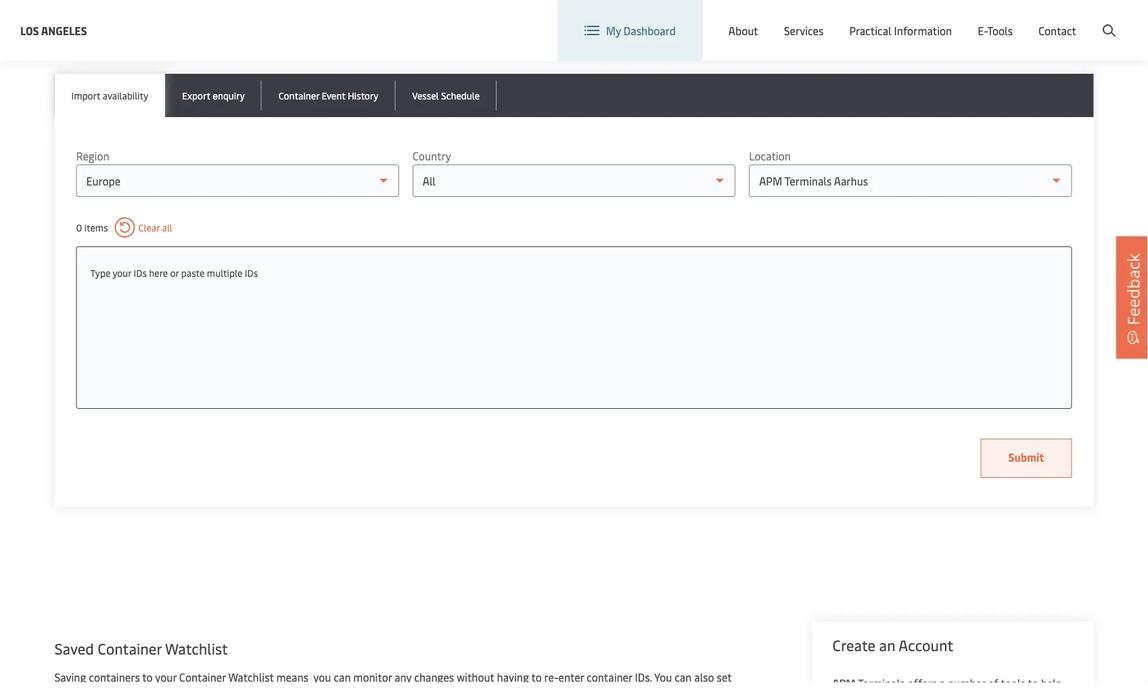 Task type: locate. For each thing, give the bounding box(es) containing it.
multiple
[[207, 266, 243, 279]]

2 ids from the left
[[245, 266, 258, 279]]

1 vertical spatial create
[[833, 635, 876, 655]]

tab list
[[54, 74, 1094, 117]]

contact button
[[1039, 0, 1077, 61]]

1 horizontal spatial location
[[803, 13, 844, 27]]

1 horizontal spatial ids
[[245, 266, 258, 279]]

ids
[[134, 266, 147, 279], [245, 266, 258, 279]]

container
[[279, 89, 320, 102], [98, 638, 162, 658]]

global menu
[[888, 13, 949, 27]]

import availability
[[71, 89, 148, 102]]

export
[[182, 89, 210, 102]]

services
[[784, 23, 824, 38]]

feedback button
[[1117, 237, 1149, 358]]

schedule
[[441, 89, 480, 102]]

location
[[803, 13, 844, 27], [750, 149, 791, 163]]

create an account
[[833, 635, 954, 655]]

create left an at the right of page
[[833, 635, 876, 655]]

account
[[1083, 13, 1123, 27], [899, 635, 954, 655]]

account right contact popup button
[[1083, 13, 1123, 27]]

create
[[1050, 13, 1081, 27], [833, 635, 876, 655]]

availability
[[103, 89, 148, 102]]

submit
[[1009, 450, 1045, 464]]

submit button
[[981, 439, 1073, 478]]

saved
[[54, 638, 94, 658]]

container right 'saved'
[[98, 638, 162, 658]]

None text field
[[90, 261, 1058, 285]]

history
[[348, 89, 379, 102]]

switch location
[[768, 13, 844, 27]]

type your ids here or paste multiple ids
[[90, 266, 258, 279]]

vessel
[[412, 89, 439, 102]]

0 horizontal spatial account
[[899, 635, 954, 655]]

login / create account
[[1014, 13, 1123, 27]]

feedback
[[1123, 253, 1145, 325]]

0 horizontal spatial ids
[[134, 266, 147, 279]]

1 ids from the left
[[134, 266, 147, 279]]

my dashboard button
[[585, 0, 676, 61]]

watchlist
[[165, 638, 228, 658]]

0 vertical spatial account
[[1083, 13, 1123, 27]]

dashboard
[[624, 23, 676, 38]]

0 items
[[76, 221, 108, 234]]

my
[[606, 23, 621, 38]]

container left event
[[279, 89, 320, 102]]

0 horizontal spatial create
[[833, 635, 876, 655]]

paste
[[181, 266, 205, 279]]

1 vertical spatial location
[[750, 149, 791, 163]]

account right an at the right of page
[[899, 635, 954, 655]]

1 horizontal spatial account
[[1083, 13, 1123, 27]]

switch location button
[[746, 12, 844, 27]]

0 vertical spatial location
[[803, 13, 844, 27]]

1 vertical spatial account
[[899, 635, 954, 655]]

container event history
[[279, 89, 379, 102]]

0 horizontal spatial container
[[98, 638, 162, 658]]

here
[[149, 266, 168, 279]]

all
[[162, 221, 173, 234]]

create right /
[[1050, 13, 1081, 27]]

information
[[895, 23, 953, 38]]

container event history button
[[262, 74, 396, 117]]

1 horizontal spatial container
[[279, 89, 320, 102]]

ids right multiple
[[245, 266, 258, 279]]

1 horizontal spatial create
[[1050, 13, 1081, 27]]

/
[[1042, 13, 1047, 27]]

0
[[76, 221, 82, 234]]

angeles
[[41, 23, 87, 38]]

export еnquiry
[[182, 89, 245, 102]]

0 vertical spatial container
[[279, 89, 320, 102]]

type
[[90, 266, 111, 279]]

switch
[[768, 13, 800, 27]]

container inside button
[[279, 89, 320, 102]]

about
[[729, 23, 759, 38]]

ids right the your
[[134, 266, 147, 279]]

export еnquiry button
[[165, 74, 262, 117]]

practical
[[850, 23, 892, 38]]



Task type: describe. For each thing, give the bounding box(es) containing it.
an
[[880, 635, 896, 655]]

еnquiry
[[213, 89, 245, 102]]

event
[[322, 89, 346, 102]]

my dashboard
[[606, 23, 676, 38]]

0 vertical spatial create
[[1050, 13, 1081, 27]]

tools
[[988, 23, 1013, 38]]

import
[[71, 89, 100, 102]]

clear all
[[139, 221, 173, 234]]

tab list containing import availability
[[54, 74, 1094, 117]]

saved container watchlist
[[54, 638, 228, 658]]

location inside button
[[803, 13, 844, 27]]

import availability button
[[54, 74, 165, 117]]

global
[[888, 13, 919, 27]]

practical information
[[850, 23, 953, 38]]

e-
[[978, 23, 988, 38]]

contact
[[1039, 23, 1077, 38]]

items
[[84, 221, 108, 234]]

country
[[413, 149, 451, 163]]

practical information button
[[850, 0, 953, 61]]

menu
[[922, 13, 949, 27]]

clear
[[139, 221, 160, 234]]

login
[[1014, 13, 1040, 27]]

0 horizontal spatial location
[[750, 149, 791, 163]]

e-tools
[[978, 23, 1013, 38]]

about button
[[729, 0, 759, 61]]

e-tools button
[[978, 0, 1013, 61]]

global menu button
[[858, 0, 963, 40]]

region
[[76, 149, 109, 163]]

vessel schedule
[[412, 89, 480, 102]]

los angeles
[[20, 23, 87, 38]]

clear all button
[[115, 217, 173, 238]]

your
[[113, 266, 131, 279]]

los angeles link
[[20, 22, 87, 39]]

login / create account link
[[989, 0, 1123, 40]]

or
[[170, 266, 179, 279]]

services button
[[784, 0, 824, 61]]

vessel schedule button
[[396, 74, 497, 117]]

1 vertical spatial container
[[98, 638, 162, 658]]

los
[[20, 23, 39, 38]]



Task type: vqa. For each thing, say whether or not it's contained in the screenshot.
the leftmost be
no



